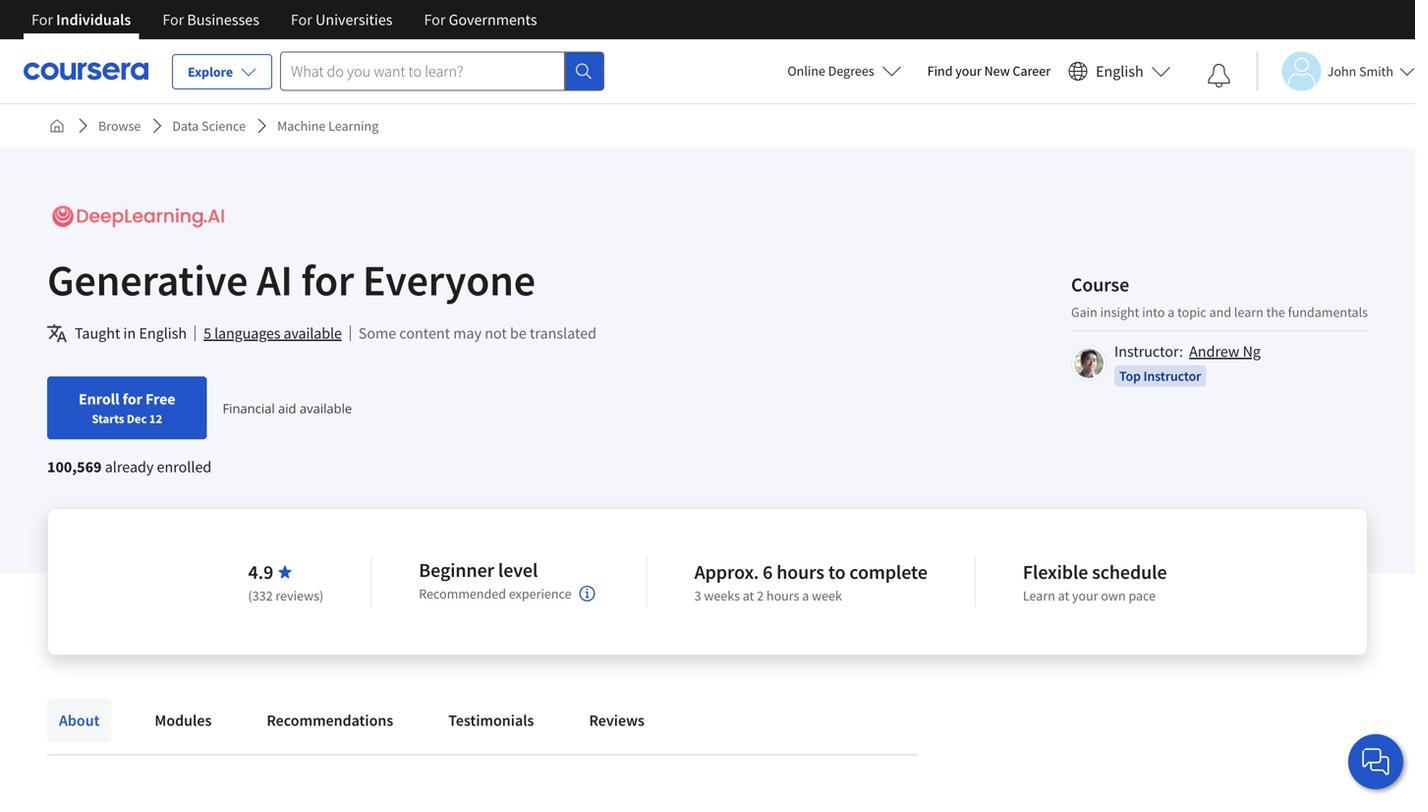 Task type: locate. For each thing, give the bounding box(es) containing it.
recommended
[[419, 585, 506, 603]]

1 at from the left
[[743, 587, 754, 604]]

0 vertical spatial english
[[1096, 61, 1144, 81]]

reviews)
[[276, 587, 324, 604]]

(332
[[248, 587, 273, 604]]

at right the learn
[[1058, 587, 1070, 604]]

testimonials link
[[437, 699, 546, 742]]

4 for from the left
[[424, 10, 446, 29]]

5 languages available
[[204, 323, 342, 343]]

for for governments
[[424, 10, 446, 29]]

6
[[763, 560, 773, 584]]

explore button
[[172, 54, 272, 89]]

online
[[788, 62, 826, 80]]

taught
[[75, 323, 120, 343]]

governments
[[449, 10, 537, 29]]

hours right 6
[[777, 560, 825, 584]]

for left universities
[[291, 10, 312, 29]]

english right career at the top right
[[1096, 61, 1144, 81]]

2 for from the left
[[162, 10, 184, 29]]

for up what do you want to learn? text field
[[424, 10, 446, 29]]

instructor:
[[1115, 342, 1183, 361]]

for left businesses
[[162, 10, 184, 29]]

available down the generative ai for everyone
[[284, 323, 342, 343]]

in
[[123, 323, 136, 343]]

3 for from the left
[[291, 10, 312, 29]]

0 vertical spatial available
[[284, 323, 342, 343]]

browse
[[98, 117, 141, 135]]

1 vertical spatial english
[[139, 323, 187, 343]]

about
[[59, 711, 100, 730]]

at
[[743, 587, 754, 604], [1058, 587, 1070, 604]]

find your new career link
[[918, 59, 1061, 84]]

available inside 5 languages available button
[[284, 323, 342, 343]]

hours right 2
[[767, 587, 800, 604]]

hours
[[777, 560, 825, 584], [767, 587, 800, 604]]

machine
[[277, 117, 326, 135]]

1 horizontal spatial a
[[1168, 303, 1175, 321]]

browse link
[[90, 108, 149, 144]]

your
[[956, 62, 982, 80], [1072, 587, 1099, 604]]

flexible schedule learn at your own pace
[[1023, 560, 1167, 604]]

1 vertical spatial a
[[802, 587, 809, 604]]

0 horizontal spatial a
[[802, 587, 809, 604]]

career
[[1013, 62, 1051, 80]]

find
[[928, 62, 953, 80]]

1 vertical spatial for
[[123, 389, 142, 409]]

english right in
[[139, 323, 187, 343]]

john
[[1328, 62, 1357, 80]]

enrolled
[[157, 457, 212, 477]]

available for financial aid available
[[300, 399, 352, 417]]

data
[[172, 117, 199, 135]]

for for businesses
[[162, 10, 184, 29]]

for right ai
[[301, 253, 354, 307]]

recommendations link
[[255, 699, 405, 742]]

level
[[498, 558, 538, 582]]

for
[[301, 253, 354, 307], [123, 389, 142, 409]]

generative ai for everyone
[[47, 253, 536, 307]]

content
[[399, 323, 450, 343]]

for businesses
[[162, 10, 259, 29]]

ai
[[257, 253, 293, 307]]

aid
[[278, 399, 296, 417]]

learn
[[1023, 587, 1056, 604]]

english
[[1096, 61, 1144, 81], [139, 323, 187, 343]]

3
[[694, 587, 701, 604]]

reviews link
[[577, 699, 657, 742]]

available right the aid
[[300, 399, 352, 417]]

insight
[[1100, 303, 1140, 321]]

0 vertical spatial your
[[956, 62, 982, 80]]

course
[[1071, 272, 1129, 297]]

your right find
[[956, 62, 982, 80]]

a inside course gain insight into a topic and learn the fundamentals
[[1168, 303, 1175, 321]]

financial
[[223, 399, 275, 417]]

generative
[[47, 253, 248, 307]]

a inside approx. 6 hours to complete 3 weeks at 2 hours a week
[[802, 587, 809, 604]]

english inside english button
[[1096, 61, 1144, 81]]

0 vertical spatial for
[[301, 253, 354, 307]]

1 horizontal spatial at
[[1058, 587, 1070, 604]]

1 horizontal spatial your
[[1072, 587, 1099, 604]]

be
[[510, 323, 527, 343]]

for left individuals
[[31, 10, 53, 29]]

andrew
[[1189, 342, 1240, 361]]

universities
[[316, 10, 393, 29]]

learn
[[1234, 303, 1264, 321]]

recommended experience
[[419, 585, 572, 603]]

1 for from the left
[[31, 10, 53, 29]]

gain
[[1071, 303, 1098, 321]]

1 vertical spatial your
[[1072, 587, 1099, 604]]

english button
[[1061, 39, 1179, 103]]

for governments
[[424, 10, 537, 29]]

course gain insight into a topic and learn the fundamentals
[[1071, 272, 1368, 321]]

a left week
[[802, 587, 809, 604]]

for individuals
[[31, 10, 131, 29]]

a
[[1168, 303, 1175, 321], [802, 587, 809, 604]]

0 vertical spatial a
[[1168, 303, 1175, 321]]

0 horizontal spatial at
[[743, 587, 754, 604]]

your left own
[[1072, 587, 1099, 604]]

andrew ng link
[[1189, 342, 1261, 361]]

1 vertical spatial available
[[300, 399, 352, 417]]

new
[[985, 62, 1010, 80]]

None search field
[[280, 52, 604, 91]]

0 horizontal spatial english
[[139, 323, 187, 343]]

degrees
[[828, 62, 874, 80]]

1 horizontal spatial english
[[1096, 61, 1144, 81]]

recommendations
[[267, 711, 393, 730]]

0 horizontal spatial your
[[956, 62, 982, 80]]

for for universities
[[291, 10, 312, 29]]

1 vertical spatial hours
[[767, 587, 800, 604]]

complete
[[850, 560, 928, 584]]

banner navigation
[[16, 0, 553, 39]]

for
[[31, 10, 53, 29], [162, 10, 184, 29], [291, 10, 312, 29], [424, 10, 446, 29]]

for up dec
[[123, 389, 142, 409]]

for inside enroll for free starts dec 12
[[123, 389, 142, 409]]

john smith button
[[1257, 52, 1415, 91]]

a right into
[[1168, 303, 1175, 321]]

for universities
[[291, 10, 393, 29]]

2 at from the left
[[1058, 587, 1070, 604]]

everyone
[[363, 253, 536, 307]]

individuals
[[56, 10, 131, 29]]

at left 2
[[743, 587, 754, 604]]

0 horizontal spatial for
[[123, 389, 142, 409]]



Task type: vqa. For each thing, say whether or not it's contained in the screenshot.
Notes
no



Task type: describe. For each thing, give the bounding box(es) containing it.
some
[[359, 323, 396, 343]]

instructor
[[1144, 367, 1201, 385]]

reviews
[[589, 711, 645, 730]]

schedule
[[1092, 560, 1167, 584]]

online degrees
[[788, 62, 874, 80]]

into
[[1142, 303, 1165, 321]]

enroll
[[79, 389, 119, 409]]

approx. 6 hours to complete 3 weeks at 2 hours a week
[[694, 560, 928, 604]]

financial aid available
[[223, 399, 352, 417]]

100,569
[[47, 457, 102, 477]]

experience
[[509, 585, 572, 603]]

free
[[145, 389, 175, 409]]

financial aid available button
[[223, 399, 352, 417]]

already
[[105, 457, 154, 477]]

coursera image
[[24, 55, 148, 87]]

john smith
[[1328, 62, 1394, 80]]

100,569 already enrolled
[[47, 457, 212, 477]]

explore
[[188, 63, 233, 81]]

modules link
[[143, 699, 223, 742]]

available for 5 languages available
[[284, 323, 342, 343]]

enroll for free starts dec 12
[[79, 389, 175, 427]]

science
[[202, 117, 246, 135]]

and
[[1210, 303, 1232, 321]]

translated
[[530, 323, 597, 343]]

your inside flexible schedule learn at your own pace
[[1072, 587, 1099, 604]]

2
[[757, 587, 764, 604]]

dec
[[127, 411, 147, 427]]

languages
[[214, 323, 281, 343]]

beginner level
[[419, 558, 538, 582]]

data science
[[172, 117, 246, 135]]

top
[[1120, 367, 1141, 385]]

some content may not be translated
[[359, 323, 597, 343]]

4.9
[[248, 560, 273, 584]]

topic
[[1178, 303, 1207, 321]]

find your new career
[[928, 62, 1051, 80]]

5 languages available button
[[204, 321, 342, 345]]

week
[[812, 587, 842, 604]]

at inside approx. 6 hours to complete 3 weeks at 2 hours a week
[[743, 587, 754, 604]]

information about difficulty level pre-requisites. image
[[579, 586, 595, 602]]

flexible
[[1023, 560, 1088, 584]]

pace
[[1129, 587, 1156, 604]]

not
[[485, 323, 507, 343]]

online degrees button
[[772, 49, 918, 92]]

may
[[453, 323, 482, 343]]

smith
[[1359, 62, 1394, 80]]

show notifications image
[[1208, 64, 1231, 87]]

for for individuals
[[31, 10, 53, 29]]

chat with us image
[[1360, 746, 1392, 777]]

0 vertical spatial hours
[[777, 560, 825, 584]]

learning
[[328, 117, 379, 135]]

testimonials
[[448, 711, 534, 730]]

businesses
[[187, 10, 259, 29]]

5
[[204, 323, 211, 343]]

about link
[[47, 699, 111, 742]]

deeplearning.ai image
[[47, 195, 230, 239]]

machine learning
[[277, 117, 379, 135]]

andrew ng image
[[1074, 348, 1104, 378]]

machine learning link
[[269, 108, 387, 144]]

home image
[[49, 118, 65, 134]]

beginner
[[419, 558, 494, 582]]

(332 reviews)
[[248, 587, 324, 604]]

the
[[1267, 303, 1286, 321]]

taught in english
[[75, 323, 187, 343]]

instructor: andrew ng top instructor
[[1115, 342, 1261, 385]]

own
[[1101, 587, 1126, 604]]

What do you want to learn? text field
[[280, 52, 565, 91]]

1 horizontal spatial for
[[301, 253, 354, 307]]

at inside flexible schedule learn at your own pace
[[1058, 587, 1070, 604]]

modules
[[155, 711, 212, 730]]

data science link
[[164, 108, 254, 144]]

weeks
[[704, 587, 740, 604]]

approx.
[[694, 560, 759, 584]]

fundamentals
[[1288, 303, 1368, 321]]

to
[[828, 560, 846, 584]]

starts
[[92, 411, 124, 427]]

ng
[[1243, 342, 1261, 361]]



